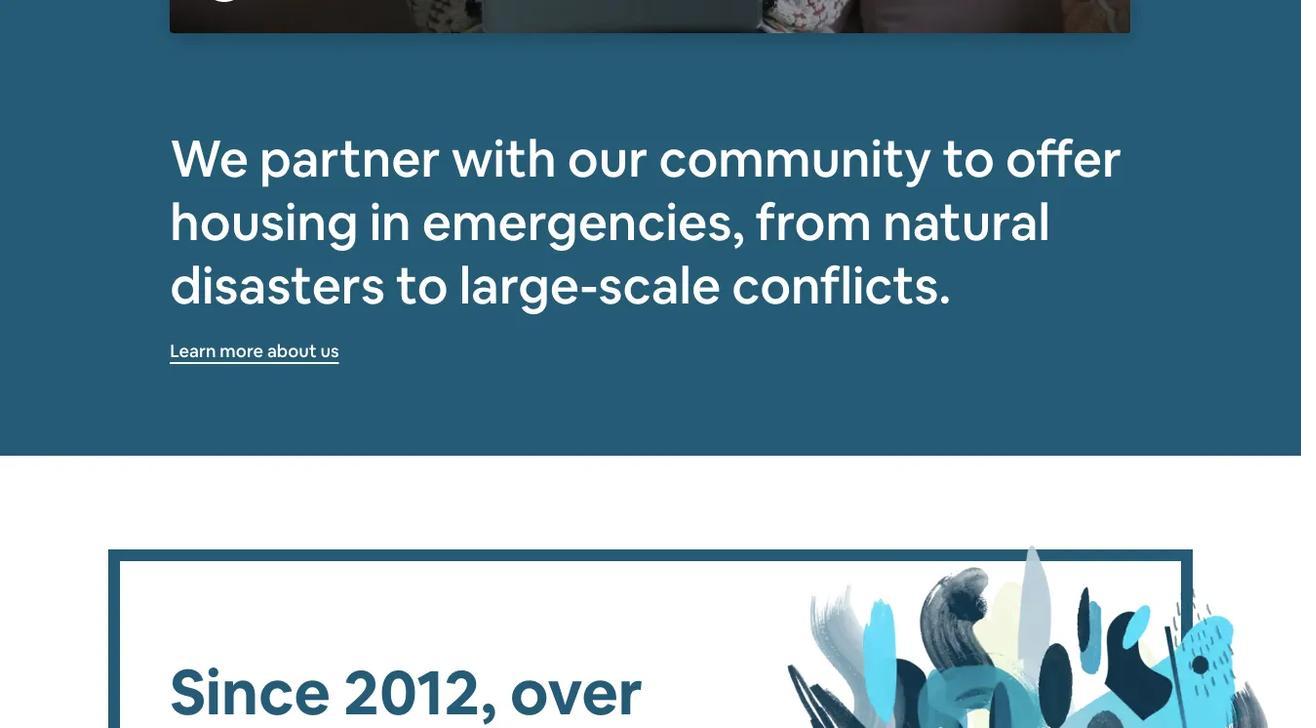Task type: vqa. For each thing, say whether or not it's contained in the screenshot.
a person in a pink headscarf and flowered dress sits on a white wooden chair in a garden, smiling serenely. Image
no



Task type: describe. For each thing, give the bounding box(es) containing it.
with
[[452, 125, 557, 191]]

about
[[267, 339, 317, 362]]

more
[[220, 339, 264, 362]]

scale
[[599, 252, 721, 318]]

natural
[[883, 189, 1051, 255]]

learn
[[170, 339, 216, 362]]

emergencies,
[[422, 189, 745, 255]]

learn more about us link
[[170, 339, 339, 364]]

from
[[756, 189, 873, 255]]

community
[[659, 125, 932, 191]]

offer
[[1006, 125, 1122, 191]]

large-
[[459, 252, 599, 318]]



Task type: locate. For each thing, give the bounding box(es) containing it.
0 horizontal spatial to
[[396, 252, 449, 318]]

partner
[[260, 125, 441, 191]]

conflicts.
[[732, 252, 952, 318]]

housing
[[170, 189, 359, 255]]

disasters
[[170, 252, 385, 318]]

to
[[943, 125, 995, 191], [396, 252, 449, 318]]

we partner with our community to offer housing in emergencies, from natural disasters to large-scale conflicts.
[[170, 125, 1122, 318]]

learn more about us
[[170, 339, 339, 362]]

1 horizontal spatial to
[[943, 125, 995, 191]]

in
[[370, 189, 411, 255]]

our
[[568, 125, 648, 191]]

1 vertical spatial to
[[396, 252, 449, 318]]

0 vertical spatial to
[[943, 125, 995, 191]]

us
[[321, 339, 339, 362]]

we
[[170, 125, 249, 191]]



